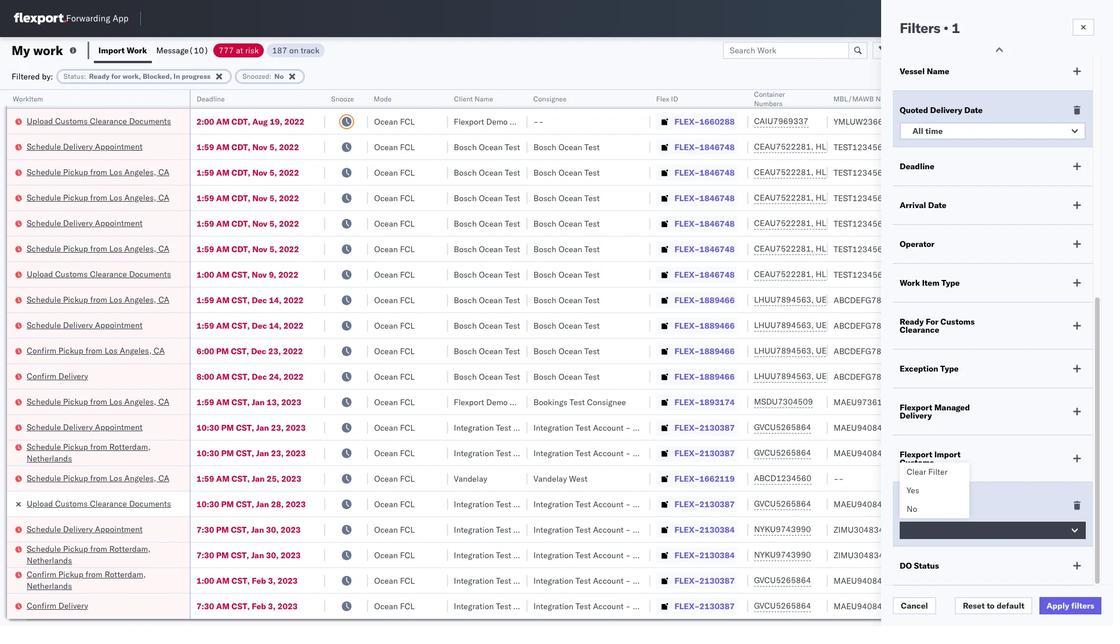 Task type: vqa. For each thing, say whether or not it's contained in the screenshot.
2nd abcd230707001 from the bottom
no



Task type: locate. For each thing, give the bounding box(es) containing it.
1 horizontal spatial status
[[915, 561, 940, 571]]

integration test account - karl lagerfeld for 'confirm pickup from rotterdam, netherlands' link
[[534, 576, 685, 586]]

11 ocean fcl from the top
[[374, 372, 415, 382]]

los inside "link"
[[105, 345, 118, 356]]

pm up 1:00 am cst, feb 3, 2023
[[216, 550, 229, 561]]

type right exception
[[941, 364, 959, 374]]

hlxu8034992
[[878, 142, 934, 152], [878, 167, 934, 177], [878, 193, 934, 203], [878, 218, 934, 229], [878, 244, 934, 254], [878, 269, 934, 280]]

7 resize handle column header from the left
[[735, 90, 749, 626]]

1 vertical spatial flexport demo consignee
[[454, 397, 549, 407]]

flexport inside flexport moving inbond transit
[[900, 497, 933, 507]]

2 gaurav jawla from the top
[[987, 142, 1036, 152]]

cst, down 1:00 am cst, nov 9, 2022
[[232, 295, 250, 305]]

flexport demo consignee
[[454, 116, 549, 127], [454, 397, 549, 407]]

flex-1846748 button
[[656, 139, 737, 155], [656, 139, 737, 155], [656, 164, 737, 181], [656, 164, 737, 181], [656, 190, 737, 206], [656, 190, 737, 206], [656, 215, 737, 232], [656, 215, 737, 232], [656, 241, 737, 257], [656, 241, 737, 257], [656, 267, 737, 283], [656, 267, 737, 283]]

0 vertical spatial confirm delivery
[[27, 371, 88, 381]]

nyku9743990
[[754, 524, 812, 535], [754, 550, 812, 560]]

ca for second schedule pickup from los angeles, ca button from the bottom
[[158, 396, 169, 407]]

from
[[90, 167, 107, 177], [90, 192, 107, 203], [90, 243, 107, 254], [90, 294, 107, 305], [86, 345, 103, 356], [90, 396, 107, 407], [90, 442, 107, 452], [90, 473, 107, 483], [90, 544, 107, 554], [86, 569, 103, 580]]

0 vertical spatial 3,
[[268, 576, 276, 586]]

2 integration from the top
[[534, 448, 574, 459]]

jan down 13,
[[256, 423, 269, 433]]

delivery for 5th schedule delivery appointment "button" from the top of the page
[[63, 524, 93, 535]]

3 account from the top
[[593, 499, 624, 510]]

confirm delivery link down confirm pickup from rotterdam, netherlands
[[27, 600, 88, 612]]

2023 down 1:59 am cst, jan 13, 2023
[[286, 423, 306, 433]]

delivery for 2nd confirm delivery button from the top of the page
[[58, 601, 88, 611]]

2 vertical spatial rotterdam,
[[105, 569, 146, 580]]

abcdefg78456546
[[834, 295, 912, 305], [834, 320, 912, 331], [834, 346, 912, 356], [834, 372, 912, 382]]

angeles, for first schedule pickup from los angeles, ca link from the bottom of the page
[[124, 473, 156, 483]]

cst, down 1:59 am cst, jan 13, 2023
[[236, 423, 254, 433]]

2 vertical spatial 10:30
[[197, 499, 219, 510]]

7 karl from the top
[[633, 601, 648, 612]]

7 am from the top
[[216, 269, 230, 280]]

1 vertical spatial type
[[941, 364, 959, 374]]

1846748
[[700, 142, 735, 152], [700, 167, 735, 178], [700, 193, 735, 203], [700, 218, 735, 229], [700, 244, 735, 254], [700, 269, 735, 280]]

appointment for 5th the schedule delivery appointment 'link'
[[95, 524, 143, 535]]

confirm
[[27, 345, 56, 356], [27, 371, 56, 381], [27, 569, 56, 580], [27, 601, 56, 611]]

apply filters
[[1047, 601, 1095, 611]]

2 vertical spatial upload customs clearance documents link
[[27, 498, 171, 510]]

ceau7522281, hlxu6269489, hlxu8034992 for fifth the schedule delivery appointment 'link' from the bottom of the page
[[754, 142, 934, 152]]

ocean
[[374, 116, 398, 127], [374, 142, 398, 152], [479, 142, 503, 152], [559, 142, 583, 152], [374, 167, 398, 178], [479, 167, 503, 178], [559, 167, 583, 178], [374, 193, 398, 203], [479, 193, 503, 203], [559, 193, 583, 203], [374, 218, 398, 229], [479, 218, 503, 229], [559, 218, 583, 229], [374, 244, 398, 254], [479, 244, 503, 254], [559, 244, 583, 254], [374, 269, 398, 280], [479, 269, 503, 280], [559, 269, 583, 280], [374, 295, 398, 305], [479, 295, 503, 305], [559, 295, 583, 305], [374, 320, 398, 331], [479, 320, 503, 331], [559, 320, 583, 331], [374, 346, 398, 356], [479, 346, 503, 356], [559, 346, 583, 356], [374, 372, 398, 382], [479, 372, 503, 382], [559, 372, 583, 382], [374, 397, 398, 407], [374, 423, 398, 433], [374, 448, 398, 459], [374, 474, 398, 484], [374, 499, 398, 510], [374, 525, 398, 535], [374, 550, 398, 561], [374, 576, 398, 586], [374, 601, 398, 612]]

resize handle column header for workitem button at the left top
[[176, 90, 190, 626]]

7:30 pm cst, jan 30, 2023 up 1:00 am cst, feb 3, 2023
[[197, 550, 301, 561]]

1 flexport demo consignee from the top
[[454, 116, 549, 127]]

13,
[[267, 397, 279, 407]]

2 upload from the top
[[27, 269, 53, 279]]

2 gvcu5265864 from the top
[[754, 448, 812, 458]]

5 gvcu5265864 from the top
[[754, 601, 812, 611]]

1 zimu3048342 from the top
[[834, 525, 889, 535]]

list box
[[900, 463, 970, 519]]

17 ocean fcl from the top
[[374, 525, 415, 535]]

no inside list box
[[907, 504, 918, 515]]

0 vertical spatial netherlands
[[27, 453, 72, 464]]

do status
[[900, 561, 940, 571]]

-- right abcd1234560
[[834, 474, 844, 484]]

14,
[[269, 295, 282, 305], [269, 320, 282, 331]]

0 vertical spatial 14,
[[269, 295, 282, 305]]

2023 down 1:00 am cst, feb 3, 2023
[[278, 601, 298, 612]]

ca for 5th schedule pickup from los angeles, ca button from the bottom
[[158, 192, 169, 203]]

1 30, from the top
[[266, 525, 279, 535]]

1 vertical spatial confirm delivery link
[[27, 600, 88, 612]]

0 vertical spatial gaurav jawla
[[987, 116, 1036, 127]]

am for 2nd schedule pickup from los angeles, ca link from the top of the page
[[216, 193, 230, 203]]

0 vertical spatial schedule pickup from rotterdam, netherlands link
[[27, 441, 175, 464]]

1 vertical spatial import
[[935, 450, 961, 460]]

schedule
[[27, 141, 61, 152], [27, 167, 61, 177], [27, 192, 61, 203], [27, 218, 61, 228], [27, 243, 61, 254], [27, 294, 61, 305], [27, 320, 61, 330], [27, 396, 61, 407], [27, 422, 61, 432], [27, 442, 61, 452], [27, 473, 61, 483], [27, 524, 61, 535], [27, 544, 61, 554]]

jan for 5th schedule pickup from los angeles, ca link
[[252, 397, 265, 407]]

1 vertical spatial confirm delivery button
[[27, 600, 88, 613]]

0 vertical spatial 2130384
[[700, 525, 735, 535]]

3 schedule delivery appointment button from the top
[[27, 319, 143, 332]]

1 vertical spatial --
[[834, 474, 844, 484]]

hlxu8034992 up arrival
[[878, 167, 934, 177]]

appointment
[[95, 141, 143, 152], [95, 218, 143, 228], [95, 320, 143, 330], [95, 422, 143, 432], [95, 524, 143, 535]]

operator
[[900, 239, 935, 249]]

1:59 for fifth the schedule delivery appointment 'link' from the bottom of the page
[[197, 142, 214, 152]]

flex-1846748 for fifth the schedule delivery appointment 'link' from the bottom of the page
[[675, 142, 735, 152]]

lagerfeld for fourth the schedule delivery appointment 'link' from the top
[[650, 423, 685, 433]]

from for 5th schedule pickup from los angeles, ca link
[[90, 396, 107, 407]]

rotterdam, inside confirm pickup from rotterdam, netherlands
[[105, 569, 146, 580]]

schedule for fifth the schedule delivery appointment 'link' from the bottom of the page
[[27, 141, 61, 152]]

0 horizontal spatial no
[[275, 72, 284, 80]]

10:30 pm cst, jan 23, 2023 down 1:59 am cst, jan 13, 2023
[[197, 423, 306, 433]]

status : ready for work, blocked, in progress
[[64, 72, 211, 80]]

jan up 25,
[[256, 448, 269, 459]]

1 vertical spatial upload customs clearance documents link
[[27, 268, 171, 280]]

0 vertical spatial work
[[127, 45, 147, 55]]

1 vertical spatial jawla
[[1016, 142, 1036, 152]]

time
[[926, 126, 943, 136]]

1 vertical spatial 7:30
[[197, 550, 214, 561]]

1 flex-2130387 from the top
[[675, 423, 735, 433]]

1 schedule pickup from rotterdam, netherlands from the top
[[27, 442, 151, 464]]

0 vertical spatial jawla
[[1016, 116, 1036, 127]]

ceau7522281, for 2nd schedule pickup from los angeles, ca link from the top of the page
[[754, 193, 814, 203]]

work item type
[[900, 278, 960, 288]]

2023 for 10:30's schedule pickup from rotterdam, netherlands link
[[286, 448, 306, 459]]

0 horizontal spatial work
[[127, 45, 147, 55]]

confirm delivery button down confirm pickup from los angeles, ca button at the bottom left of page
[[27, 370, 88, 383]]

flex-2130387 for schedule pickup from rotterdam, netherlands
[[675, 448, 735, 459]]

los for confirm pickup from los angeles, ca "link"
[[105, 345, 118, 356]]

deadline up 2:00
[[197, 95, 225, 103]]

feb for 1:00 am cst, feb 3, 2023
[[252, 576, 266, 586]]

2 lagerfeld from the top
[[650, 448, 685, 459]]

0 vertical spatial flexport demo consignee
[[454, 116, 549, 127]]

transit
[[929, 505, 956, 515]]

1 vertical spatial feb
[[252, 601, 266, 612]]

2 vertical spatial 7:30
[[197, 601, 214, 612]]

cdt,
[[232, 116, 251, 127], [232, 142, 251, 152], [232, 167, 251, 178], [232, 193, 251, 203], [232, 218, 251, 229], [232, 244, 251, 254]]

feb down 1:00 am cst, feb 3, 2023
[[252, 601, 266, 612]]

hlxu8034992 up operator
[[878, 193, 934, 203]]

1 horizontal spatial --
[[834, 474, 844, 484]]

1 vertical spatial upload
[[27, 269, 53, 279]]

: up workitem button at the left top
[[84, 72, 86, 80]]

upload customs clearance documents link for 2:00 am cdt, aug 19, 2022
[[27, 115, 171, 127]]

6 ceau7522281, from the top
[[754, 269, 814, 280]]

1 vertical spatial documents
[[129, 269, 171, 279]]

cst, up 1:59 am cst, jan 25, 2023
[[236, 448, 254, 459]]

flex-2130384 button
[[656, 522, 737, 538], [656, 522, 737, 538], [656, 547, 737, 564], [656, 547, 737, 564]]

batch action button
[[1030, 41, 1106, 59]]

no down yes at the right of the page
[[907, 504, 918, 515]]

0 vertical spatial status
[[64, 72, 84, 80]]

0 horizontal spatial deadline
[[197, 95, 225, 103]]

flex-1846748 for 2nd schedule pickup from los angeles, ca link from the top of the page
[[675, 193, 735, 203]]

name right vessel at right
[[927, 66, 950, 77]]

ceau7522281, for fourth the schedule delivery appointment 'link' from the bottom of the page
[[754, 218, 814, 229]]

0 vertical spatial 10:30
[[197, 423, 219, 433]]

from inside "link"
[[86, 345, 103, 356]]

demo left bookings
[[487, 397, 508, 407]]

date right arrival
[[929, 200, 947, 211]]

numbers down container
[[754, 99, 783, 108]]

0 vertical spatial confirm delivery button
[[27, 370, 88, 383]]

12 am from the top
[[216, 474, 230, 484]]

schedule delivery appointment for fourth the schedule delivery appointment 'link' from the bottom of the page
[[27, 218, 143, 228]]

2 vertical spatial upload customs clearance documents
[[27, 499, 171, 509]]

hlxu8034992 down operator
[[878, 269, 934, 280]]

2023 right 13,
[[281, 397, 302, 407]]

10:30 pm cst, jan 23, 2023 up 1:59 am cst, jan 25, 2023
[[197, 448, 306, 459]]

0 vertical spatial upload customs clearance documents link
[[27, 115, 171, 127]]

schedule for third the schedule delivery appointment 'link' from the bottom of the page
[[27, 320, 61, 330]]

1 am from the top
[[216, 116, 230, 127]]

cst, up the 7:30 am cst, feb 3, 2023
[[232, 576, 250, 586]]

confirm delivery down confirm pickup from rotterdam, netherlands
[[27, 601, 88, 611]]

dec left 24,
[[252, 372, 267, 382]]

netherlands for 1:00
[[27, 581, 72, 591]]

jan up 1:00 am cst, feb 3, 2023
[[251, 550, 264, 561]]

1:00
[[197, 269, 214, 280], [197, 576, 214, 586]]

0 vertical spatial upload
[[27, 116, 53, 126]]

hlxu8034992 down all
[[878, 142, 934, 152]]

1 vertical spatial 2130384
[[700, 550, 735, 561]]

1 horizontal spatial name
[[927, 66, 950, 77]]

schedule delivery appointment link
[[27, 141, 143, 152], [27, 217, 143, 229], [27, 319, 143, 331], [27, 421, 143, 433], [27, 524, 143, 535]]

1 vertical spatial schedule pickup from rotterdam, netherlands
[[27, 544, 151, 566]]

1:00 am cst, nov 9, 2022
[[197, 269, 299, 280]]

0 vertical spatial 23,
[[268, 346, 281, 356]]

schedule pickup from los angeles, ca button
[[27, 166, 169, 179], [27, 192, 169, 204], [27, 243, 169, 256], [27, 294, 169, 307], [27, 396, 169, 409], [27, 472, 169, 485]]

0 vertical spatial name
[[927, 66, 950, 77]]

2023 up the 7:30 am cst, feb 3, 2023
[[278, 576, 298, 586]]

1 vertical spatial 1:59 am cst, dec 14, 2022
[[197, 320, 304, 331]]

3 schedule delivery appointment from the top
[[27, 320, 143, 330]]

flexport inside flexport managed delivery
[[900, 403, 933, 413]]

cst, left 9,
[[232, 269, 250, 280]]

3 ceau7522281, hlxu6269489, hlxu8034992 from the top
[[754, 193, 934, 203]]

vandelay west
[[534, 474, 588, 484]]

1 vertical spatial schedule pickup from rotterdam, netherlands link
[[27, 543, 175, 566]]

confirm inside confirm pickup from rotterdam, netherlands
[[27, 569, 56, 580]]

workitem
[[13, 95, 43, 103]]

rotterdam, for 10:30 pm cst, jan 23, 2023
[[109, 442, 151, 452]]

gaurav jawla for fifth the schedule delivery appointment 'link' from the bottom of the page
[[987, 142, 1036, 152]]

2023 right 28,
[[286, 499, 306, 510]]

0 vertical spatial upload customs clearance documents
[[27, 116, 171, 126]]

import up for
[[99, 45, 125, 55]]

name right client
[[475, 95, 493, 103]]

23,
[[268, 346, 281, 356], [271, 423, 284, 433], [271, 448, 284, 459]]

1:00 for 1:00 am cst, feb 3, 2023
[[197, 576, 214, 586]]

4 schedule delivery appointment from the top
[[27, 422, 143, 432]]

5 2130387 from the top
[[700, 601, 735, 612]]

numbers up quoted
[[876, 95, 905, 103]]

3, for 7:30 am cst, feb 3, 2023
[[268, 601, 276, 612]]

jan for first schedule pickup from los angeles, ca link from the bottom of the page
[[252, 474, 265, 484]]

pm down 1:59 am cst, jan 25, 2023
[[221, 499, 234, 510]]

batch
[[1048, 45, 1071, 55]]

10:30 down 1:59 am cst, jan 13, 2023
[[197, 423, 219, 433]]

pickup inside confirm pickup from rotterdam, netherlands
[[58, 569, 83, 580]]

1 ocean fcl from the top
[[374, 116, 415, 127]]

30, up 1:00 am cst, feb 3, 2023
[[266, 550, 279, 561]]

1 test123456 from the top
[[834, 142, 883, 152]]

flexport. image
[[14, 13, 66, 24]]

jaehyung choi - test origin agent
[[987, 423, 1113, 433]]

2 1889466 from the top
[[700, 320, 735, 331]]

schedule delivery appointment
[[27, 141, 143, 152], [27, 218, 143, 228], [27, 320, 143, 330], [27, 422, 143, 432], [27, 524, 143, 535]]

6 schedule from the top
[[27, 294, 61, 305]]

type right item
[[942, 278, 960, 288]]

documents for 2:00 am cdt, aug 19, 2022
[[129, 116, 171, 126]]

187 on track
[[272, 45, 320, 55]]

4 lagerfeld from the top
[[650, 525, 685, 535]]

1:59 for third the schedule delivery appointment 'link' from the bottom of the page
[[197, 320, 214, 331]]

0 vertical spatial demo
[[487, 116, 508, 127]]

2 lhuu7894563, uetu5238478 from the top
[[754, 320, 873, 331]]

14, for schedule delivery appointment
[[269, 320, 282, 331]]

ca inside "link"
[[154, 345, 165, 356]]

4 schedule delivery appointment button from the top
[[27, 421, 143, 434]]

netherlands
[[27, 453, 72, 464], [27, 555, 72, 566], [27, 581, 72, 591]]

0 vertical spatial rotterdam,
[[109, 442, 151, 452]]

managed
[[935, 403, 971, 413]]

20 flex- from the top
[[675, 601, 700, 612]]

1 vertical spatial gaurav
[[987, 142, 1013, 152]]

ceau7522281,
[[754, 142, 814, 152], [754, 167, 814, 177], [754, 193, 814, 203], [754, 218, 814, 229], [754, 244, 814, 254], [754, 269, 814, 280]]

1 vertical spatial 3,
[[268, 601, 276, 612]]

ca for confirm pickup from los angeles, ca button at the bottom left of page
[[154, 345, 165, 356]]

gaurav for 1st schedule delivery appointment "button" from the top
[[987, 142, 1013, 152]]

1 vertical spatial no
[[907, 504, 918, 515]]

deadline down all
[[900, 161, 935, 172]]

1 2130387 from the top
[[700, 423, 735, 433]]

14, up 6:00 pm cst, dec 23, 2022
[[269, 320, 282, 331]]

0 vertical spatial 30,
[[266, 525, 279, 535]]

schedule pickup from rotterdam, netherlands
[[27, 442, 151, 464], [27, 544, 151, 566]]

schedule for fourth the schedule delivery appointment 'link' from the bottom of the page
[[27, 218, 61, 228]]

0 vertical spatial --
[[534, 116, 544, 127]]

1 vertical spatial 1:00
[[197, 576, 214, 586]]

7 fcl from the top
[[400, 269, 415, 280]]

jan left 25,
[[252, 474, 265, 484]]

jan for 7:30's schedule pickup from rotterdam, netherlands link
[[251, 550, 264, 561]]

1 horizontal spatial work
[[900, 278, 921, 288]]

cst, up 1:00 am cst, feb 3, 2023
[[231, 550, 249, 561]]

1 horizontal spatial no
[[907, 504, 918, 515]]

2 abcdefg78456546 from the top
[[834, 320, 912, 331]]

-
[[534, 116, 539, 127], [539, 116, 544, 127], [626, 423, 631, 433], [1043, 423, 1048, 433], [626, 448, 631, 459], [834, 474, 839, 484], [839, 474, 844, 484], [626, 499, 631, 510], [626, 525, 631, 535], [626, 550, 631, 561], [626, 576, 631, 586], [626, 601, 631, 612]]

2023 up 1:59 am cst, jan 25, 2023
[[286, 448, 306, 459]]

0 horizontal spatial status
[[64, 72, 84, 80]]

1846748 for 2nd schedule pickup from los angeles, ca link from the top of the page
[[700, 193, 735, 203]]

Search Shipments (/) text field
[[892, 10, 1004, 27]]

3 1:59 am cdt, nov 5, 2022 from the top
[[197, 193, 299, 203]]

work up status : ready for work, blocked, in progress
[[127, 45, 147, 55]]

1 gaurav from the top
[[987, 116, 1013, 127]]

upload customs clearance documents button for 2:00 am cdt, aug 19, 2022
[[27, 115, 171, 128]]

0 vertical spatial upload customs clearance documents button
[[27, 115, 171, 128]]

quoted
[[900, 105, 929, 115]]

0 vertical spatial confirm delivery link
[[27, 370, 88, 382]]

1 vertical spatial confirm delivery
[[27, 601, 88, 611]]

jan down 10:30 pm cst, jan 28, 2023 at the bottom
[[251, 525, 264, 535]]

3, up the 7:30 am cst, feb 3, 2023
[[268, 576, 276, 586]]

all time button
[[900, 122, 1086, 140]]

0 vertical spatial no
[[275, 72, 284, 80]]

17 fcl from the top
[[400, 525, 415, 535]]

nov for 6th schedule pickup from los angeles, ca link from the bottom
[[253, 167, 268, 178]]

clearance
[[90, 116, 127, 126], [90, 269, 127, 279], [900, 325, 940, 335], [90, 499, 127, 509]]

10 resize handle column header from the left
[[1047, 90, 1061, 626]]

23, for schedule delivery appointment
[[271, 423, 284, 433]]

1 horizontal spatial ready
[[900, 317, 924, 327]]

schedule pickup from rotterdam, netherlands for 7:30 pm cst, jan 30, 2023
[[27, 544, 151, 566]]

pickup for 2nd schedule pickup from los angeles, ca link from the top of the page
[[63, 192, 88, 203]]

customs for 2:00 am cdt, aug 19, 2022's upload customs clearance documents link
[[55, 116, 88, 126]]

0 vertical spatial feb
[[252, 576, 266, 586]]

flex-1889466 button
[[656, 292, 737, 308], [656, 292, 737, 308], [656, 318, 737, 334], [656, 318, 737, 334], [656, 343, 737, 359], [656, 343, 737, 359], [656, 369, 737, 385], [656, 369, 737, 385]]

1 vertical spatial 23,
[[271, 423, 284, 433]]

0 horizontal spatial :
[[84, 72, 86, 80]]

1 gaurav jawla from the top
[[987, 116, 1036, 127]]

upload customs clearance documents
[[27, 116, 171, 126], [27, 269, 171, 279], [27, 499, 171, 509]]

1:59 am cst, dec 14, 2022 down 1:00 am cst, nov 9, 2022
[[197, 295, 304, 305]]

name inside button
[[475, 95, 493, 103]]

work left item
[[900, 278, 921, 288]]

8 flex- from the top
[[675, 295, 700, 305]]

1:59 for 6th schedule pickup from los angeles, ca link from the bottom
[[197, 167, 214, 178]]

187
[[272, 45, 287, 55]]

resize handle column header
[[176, 90, 190, 626], [312, 90, 326, 626], [355, 90, 369, 626], [434, 90, 448, 626], [514, 90, 528, 626], [637, 90, 651, 626], [735, 90, 749, 626], [814, 90, 828, 626], [968, 90, 982, 626], [1047, 90, 1061, 626], [1084, 90, 1098, 626]]

1 vertical spatial 14,
[[269, 320, 282, 331]]

no right snoozed on the top left of page
[[275, 72, 284, 80]]

0 vertical spatial zimu3048342
[[834, 525, 889, 535]]

confirm delivery button down confirm pickup from rotterdam, netherlands
[[27, 600, 88, 613]]

1:59 am cdt, nov 5, 2022 for fourth the schedule delivery appointment 'link' from the bottom of the page
[[197, 218, 299, 229]]

netherlands inside confirm pickup from rotterdam, netherlands
[[27, 581, 72, 591]]

14, down 9,
[[269, 295, 282, 305]]

1 vertical spatial schedule pickup from rotterdam, netherlands button
[[27, 543, 175, 568]]

omkar savant
[[987, 346, 1039, 356]]

10:30 down 1:59 am cst, jan 25, 2023
[[197, 499, 219, 510]]

1 hlxu8034992 from the top
[[878, 142, 934, 152]]

2 hlxu6269489, from the top
[[816, 167, 875, 177]]

3 schedule delivery appointment link from the top
[[27, 319, 143, 331]]

5 ceau7522281, hlxu6269489, hlxu8034992 from the top
[[754, 244, 934, 254]]

2 14, from the top
[[269, 320, 282, 331]]

0 vertical spatial 1:59 am cst, dec 14, 2022
[[197, 295, 304, 305]]

4 schedule from the top
[[27, 218, 61, 228]]

1 vertical spatial zimu3048342
[[834, 550, 889, 561]]

flex-2130387
[[675, 423, 735, 433], [675, 448, 735, 459], [675, 499, 735, 510], [675, 576, 735, 586], [675, 601, 735, 612]]

lagerfeld for 2nd confirm delivery link
[[650, 601, 685, 612]]

los for third schedule pickup from los angeles, ca link from the bottom
[[109, 294, 122, 305]]

1 resize handle column header from the left
[[176, 90, 190, 626]]

2 vertical spatial jawla
[[1016, 218, 1036, 229]]

rotterdam,
[[109, 442, 151, 452], [109, 544, 151, 554], [105, 569, 146, 580]]

schedule pickup from los angeles, ca for 5th schedule pickup from los angeles, ca link
[[27, 396, 169, 407]]

status right do
[[915, 561, 940, 571]]

1 vertical spatial netherlands
[[27, 555, 72, 566]]

1846748 for 6th schedule pickup from los angeles, ca link from the bottom
[[700, 167, 735, 178]]

2023 right 25,
[[281, 474, 302, 484]]

4 ocean fcl from the top
[[374, 193, 415, 203]]

schedule delivery appointment for third the schedule delivery appointment 'link' from the bottom of the page
[[27, 320, 143, 330]]

lhuu7894563,
[[754, 295, 814, 305], [754, 320, 814, 331], [754, 346, 814, 356], [754, 371, 814, 382]]

7:30 down 1:00 am cst, feb 3, 2023
[[197, 601, 214, 612]]

-- down consignee button
[[534, 116, 544, 127]]

2 ceau7522281, hlxu6269489, hlxu8034992 from the top
[[754, 167, 934, 177]]

4 schedule pickup from los angeles, ca from the top
[[27, 294, 169, 305]]

name for vessel name
[[927, 66, 950, 77]]

0 horizontal spatial name
[[475, 95, 493, 103]]

flex-1893174
[[675, 397, 735, 407]]

3 schedule pickup from los angeles, ca button from the top
[[27, 243, 169, 256]]

cst, up "8:00 am cst, dec 24, 2022" on the bottom of the page
[[231, 346, 249, 356]]

date up 'all time' button in the right top of the page
[[965, 105, 983, 115]]

7:30 up 1:00 am cst, feb 3, 2023
[[197, 550, 214, 561]]

appointment for fourth the schedule delivery appointment 'link' from the top
[[95, 422, 143, 432]]

integration test account - karl lagerfeld
[[534, 423, 685, 433], [534, 448, 685, 459], [534, 499, 685, 510], [534, 525, 685, 535], [534, 550, 685, 561], [534, 576, 685, 586], [534, 601, 685, 612]]

hlxu8034992 down arrival
[[878, 218, 934, 229]]

30,
[[266, 525, 279, 535], [266, 550, 279, 561]]

1 1:59 from the top
[[197, 142, 214, 152]]

1 vertical spatial status
[[915, 561, 940, 571]]

0 horizontal spatial ready
[[89, 72, 110, 80]]

0 vertical spatial 7:30
[[197, 525, 214, 535]]

1 horizontal spatial import
[[935, 450, 961, 460]]

yes
[[907, 486, 920, 496]]

2 vertical spatial upload
[[27, 499, 53, 509]]

23, up 24,
[[268, 346, 281, 356]]

5 schedule pickup from los angeles, ca link from the top
[[27, 396, 169, 407]]

filter
[[929, 467, 948, 477]]

apply filters button
[[1040, 597, 1102, 615]]

upload
[[27, 116, 53, 126], [27, 269, 53, 279], [27, 499, 53, 509]]

message
[[156, 45, 189, 55]]

feb up the 7:30 am cst, feb 3, 2023
[[252, 576, 266, 586]]

numbers inside button
[[876, 95, 905, 103]]

customs
[[55, 116, 88, 126], [55, 269, 88, 279], [941, 317, 975, 327], [900, 458, 934, 468], [55, 499, 88, 509]]

1662119
[[700, 474, 735, 484]]

7 integration test account - karl lagerfeld from the top
[[534, 601, 685, 612]]

quoted delivery date
[[900, 105, 983, 115]]

1:59 am cdt, nov 5, 2022 for 2nd schedule pickup from los angeles, ca link from the top of the page
[[197, 193, 299, 203]]

delivery
[[931, 105, 963, 115], [63, 141, 93, 152], [63, 218, 93, 228], [63, 320, 93, 330], [58, 371, 88, 381], [900, 411, 932, 421], [63, 422, 93, 432], [63, 524, 93, 535], [58, 601, 88, 611]]

2 ocean fcl from the top
[[374, 142, 415, 152]]

pickup inside confirm pickup from los angeles, ca "link"
[[58, 345, 83, 356]]

10:30 up 1:59 am cst, jan 25, 2023
[[197, 448, 219, 459]]

cst,
[[232, 269, 250, 280], [232, 295, 250, 305], [232, 320, 250, 331], [231, 346, 249, 356], [232, 372, 250, 382], [232, 397, 250, 407], [236, 423, 254, 433], [236, 448, 254, 459], [232, 474, 250, 484], [236, 499, 254, 510], [231, 525, 249, 535], [231, 550, 249, 561], [232, 576, 250, 586], [232, 601, 250, 612]]

jan left 13,
[[252, 397, 265, 407]]

apply
[[1047, 601, 1070, 611]]

1 vertical spatial name
[[475, 95, 493, 103]]

2130387 for confirm pickup from rotterdam, netherlands
[[700, 576, 735, 586]]

confirm pickup from los angeles, ca link
[[27, 345, 165, 356]]

1:59 am cst, dec 14, 2022 up 6:00 pm cst, dec 23, 2022
[[197, 320, 304, 331]]

1 vertical spatial 10:30
[[197, 448, 219, 459]]

angeles, inside "link"
[[120, 345, 152, 356]]

1 1846748 from the top
[[700, 142, 735, 152]]

2 hlxu8034992 from the top
[[878, 167, 934, 177]]

3 hlxu8034992 from the top
[[878, 193, 934, 203]]

3 schedule pickup from los angeles, ca from the top
[[27, 243, 169, 254]]

los for 6th schedule pickup from los angeles, ca link from the bottom
[[109, 167, 122, 177]]

to
[[987, 601, 995, 611]]

4 uetu5238478 from the top
[[816, 371, 873, 382]]

16 fcl from the top
[[400, 499, 415, 510]]

schedule pickup from los angeles, ca for 6th schedule pickup from los angeles, ca link from the bottom
[[27, 167, 169, 177]]

1 account from the top
[[593, 423, 624, 433]]

schedule pickup from rotterdam, netherlands link for 10:30
[[27, 441, 175, 464]]

1 vertical spatial 30,
[[266, 550, 279, 561]]

23, up 25,
[[271, 448, 284, 459]]

1 confirm delivery from the top
[[27, 371, 88, 381]]

1 horizontal spatial date
[[965, 105, 983, 115]]

23, down 13,
[[271, 423, 284, 433]]

7:30 pm cst, jan 30, 2023 down 10:30 pm cst, jan 28, 2023 at the bottom
[[197, 525, 301, 535]]

resize handle column header for deadline button
[[312, 90, 326, 626]]

jawla for fifth the schedule delivery appointment 'link' from the bottom of the page
[[1016, 142, 1036, 152]]

demo down client name button
[[487, 116, 508, 127]]

7:30 down 10:30 pm cst, jan 28, 2023 at the bottom
[[197, 525, 214, 535]]

delivery inside flexport managed delivery
[[900, 411, 932, 421]]

account
[[593, 423, 624, 433], [593, 448, 624, 459], [593, 499, 624, 510], [593, 525, 624, 535], [593, 550, 624, 561], [593, 576, 624, 586], [593, 601, 624, 612]]

14 ocean fcl from the top
[[374, 448, 415, 459]]

1:59
[[197, 142, 214, 152], [197, 167, 214, 178], [197, 193, 214, 203], [197, 218, 214, 229], [197, 244, 214, 254], [197, 295, 214, 305], [197, 320, 214, 331], [197, 397, 214, 407], [197, 474, 214, 484]]

confirm delivery link down confirm pickup from los angeles, ca button at the bottom left of page
[[27, 370, 88, 382]]

import up filter
[[935, 450, 961, 460]]

4 flex-1846748 from the top
[[675, 218, 735, 229]]

confirm delivery
[[27, 371, 88, 381], [27, 601, 88, 611]]

ready for customs clearance
[[900, 317, 975, 335]]

import inside flexport import customs
[[935, 450, 961, 460]]

dec down 1:00 am cst, nov 9, 2022
[[252, 295, 267, 305]]

1 schedule delivery appointment link from the top
[[27, 141, 143, 152]]

from inside confirm pickup from rotterdam, netherlands
[[86, 569, 103, 580]]

schedule for 6th schedule pickup from los angeles, ca link from the bottom
[[27, 167, 61, 177]]

1 vertical spatial 10:30 pm cst, jan 23, 2023
[[197, 448, 306, 459]]

5 test123456 from the top
[[834, 244, 883, 254]]

1 vertical spatial upload customs clearance documents button
[[27, 268, 171, 281]]

2 1846748 from the top
[[700, 167, 735, 178]]

maeu9408431 for schedule pickup from rotterdam, netherlands
[[834, 448, 893, 459]]

30, down 28,
[[266, 525, 279, 535]]

progress
[[182, 72, 211, 80]]

6 flex-1846748 from the top
[[675, 269, 735, 280]]

1 documents from the top
[[129, 116, 171, 126]]

1 vertical spatial 7:30 pm cst, jan 30, 2023
[[197, 550, 301, 561]]

3, for 1:00 am cst, feb 3, 2023
[[268, 576, 276, 586]]

mbl/mawb numbers button
[[828, 92, 970, 104]]

upload customs clearance documents link for 1:00 am cst, nov 9, 2022
[[27, 268, 171, 280]]

flex-2130384
[[675, 525, 735, 535], [675, 550, 735, 561]]

all
[[913, 126, 924, 136]]

maeu9408431
[[834, 423, 893, 433], [834, 448, 893, 459], [834, 499, 893, 510], [834, 576, 893, 586], [834, 601, 893, 612]]

schedule pickup from rotterdam, netherlands link
[[27, 441, 175, 464], [27, 543, 175, 566]]

1 vertical spatial demo
[[487, 397, 508, 407]]

2 schedule pickup from los angeles, ca button from the top
[[27, 192, 169, 204]]

2 vertical spatial gaurav
[[987, 218, 1013, 229]]

ceau7522281, for fifth the schedule delivery appointment 'link' from the bottom of the page
[[754, 142, 814, 152]]

0 vertical spatial type
[[942, 278, 960, 288]]

from for 'confirm pickup from rotterdam, netherlands' link
[[86, 569, 103, 580]]

2 vertical spatial gaurav jawla
[[987, 218, 1036, 229]]

9 resize handle column header from the left
[[968, 90, 982, 626]]

flex-
[[675, 116, 700, 127], [675, 142, 700, 152], [675, 167, 700, 178], [675, 193, 700, 203], [675, 218, 700, 229], [675, 244, 700, 254], [675, 269, 700, 280], [675, 295, 700, 305], [675, 320, 700, 331], [675, 346, 700, 356], [675, 372, 700, 382], [675, 397, 700, 407], [675, 423, 700, 433], [675, 448, 700, 459], [675, 474, 700, 484], [675, 499, 700, 510], [675, 525, 700, 535], [675, 550, 700, 561], [675, 576, 700, 586], [675, 601, 700, 612]]

: up deadline button
[[270, 72, 272, 80]]

status
[[64, 72, 84, 80], [915, 561, 940, 571]]

am
[[216, 116, 230, 127], [216, 142, 230, 152], [216, 167, 230, 178], [216, 193, 230, 203], [216, 218, 230, 229], [216, 244, 230, 254], [216, 269, 230, 280], [216, 295, 230, 305], [216, 320, 230, 331], [216, 372, 230, 382], [216, 397, 230, 407], [216, 474, 230, 484], [216, 576, 230, 586], [216, 601, 230, 612]]

schedule pickup from rotterdam, netherlands link for 7:30
[[27, 543, 175, 566]]

3 flex- from the top
[[675, 167, 700, 178]]

1 vertical spatial nyku9743990
[[754, 550, 812, 560]]

0 horizontal spatial vandelay
[[454, 474, 488, 484]]

0 vertical spatial schedule pickup from rotterdam, netherlands button
[[27, 441, 175, 466]]

confirm delivery down confirm pickup from los angeles, ca button at the bottom left of page
[[27, 371, 88, 381]]

3, down 1:00 am cst, feb 3, 2023
[[268, 601, 276, 612]]

numbers inside container numbers
[[754, 99, 783, 108]]

ca for first schedule pickup from los angeles, ca button from the bottom of the page
[[158, 473, 169, 483]]

2023 up 1:00 am cst, feb 3, 2023
[[281, 550, 301, 561]]

1 horizontal spatial numbers
[[876, 95, 905, 103]]

account for 10:30's schedule pickup from rotterdam, netherlands link
[[593, 448, 624, 459]]

1
[[952, 19, 961, 37]]

1 integration from the top
[[534, 423, 574, 433]]

schedule pickup from rotterdam, netherlands button
[[27, 441, 175, 466], [27, 543, 175, 568]]

cst, down 1:00 am cst, feb 3, 2023
[[232, 601, 250, 612]]

am for third schedule pickup from los angeles, ca link from the bottom
[[216, 295, 230, 305]]

nov for fifth the schedule delivery appointment 'link' from the bottom of the page
[[253, 142, 268, 152]]

1 vertical spatial deadline
[[900, 161, 935, 172]]

2 account from the top
[[593, 448, 624, 459]]

status right by:
[[64, 72, 84, 80]]

hlxu8034992 up work item type
[[878, 244, 934, 254]]

9 am from the top
[[216, 320, 230, 331]]

date
[[965, 105, 983, 115], [929, 200, 947, 211]]

0 vertical spatial 1:00
[[197, 269, 214, 280]]

pm
[[216, 346, 229, 356], [221, 423, 234, 433], [221, 448, 234, 459], [221, 499, 234, 510], [216, 525, 229, 535], [216, 550, 229, 561]]

0 vertical spatial import
[[99, 45, 125, 55]]

jawla
[[1016, 116, 1036, 127], [1016, 142, 1036, 152], [1016, 218, 1036, 229]]

am for fifth the schedule delivery appointment 'link' from the bottom of the page
[[216, 142, 230, 152]]

0 vertical spatial documents
[[129, 116, 171, 126]]

resize handle column header for client name button
[[514, 90, 528, 626]]

numbers for mbl/mawb numbers
[[876, 95, 905, 103]]

flex-1662119
[[675, 474, 735, 484]]

cst, down 1:59 am cst, jan 25, 2023
[[236, 499, 254, 510]]

for
[[111, 72, 121, 80]]

consignee
[[534, 95, 567, 103], [510, 116, 549, 127], [510, 397, 549, 407], [587, 397, 626, 407]]

cst, down 10:30 pm cst, jan 28, 2023 at the bottom
[[231, 525, 249, 535]]

1 vertical spatial rotterdam,
[[109, 544, 151, 554]]

2 lhuu7894563, from the top
[[754, 320, 814, 331]]

list box containing clear filter
[[900, 463, 970, 519]]

1 horizontal spatial deadline
[[900, 161, 935, 172]]



Task type: describe. For each thing, give the bounding box(es) containing it.
all time
[[913, 126, 943, 136]]

10:30 for schedule pickup from rotterdam, netherlands
[[197, 448, 219, 459]]

flexport inside flexport import customs
[[900, 450, 933, 460]]

pickup for 4th schedule pickup from los angeles, ca link from the bottom of the page
[[63, 243, 88, 254]]

8 ocean fcl from the top
[[374, 295, 415, 305]]

10:30 pm cst, jan 28, 2023
[[197, 499, 306, 510]]

pm down 1:59 am cst, jan 13, 2023
[[221, 423, 234, 433]]

ca for 1st schedule pickup from los angeles, ca button from the top of the page
[[158, 167, 169, 177]]

12 flex- from the top
[[675, 397, 700, 407]]

3 documents from the top
[[129, 499, 171, 509]]

flex id
[[656, 95, 678, 103]]

3 abcdefg78456546 from the top
[[834, 346, 912, 356]]

netherlands for 7:30
[[27, 555, 72, 566]]

2130387 for schedule delivery appointment
[[700, 423, 735, 433]]

4 abcdefg78456546 from the top
[[834, 372, 912, 382]]

am for third the schedule delivery appointment 'link' from the bottom of the page
[[216, 320, 230, 331]]

mbl/mawb
[[834, 95, 875, 103]]

777 at risk
[[219, 45, 259, 55]]

Search Work text field
[[723, 41, 850, 59]]

inbond
[[900, 505, 927, 515]]

savant
[[1014, 346, 1039, 356]]

hlxu8034992 for fourth the schedule delivery appointment 'link' from the bottom of the page
[[878, 218, 934, 229]]

flexport managed delivery
[[900, 403, 971, 421]]

ca for fourth schedule pickup from los angeles, ca button
[[158, 294, 169, 305]]

documents for 1:00 am cst, nov 9, 2022
[[129, 269, 171, 279]]

flex
[[656, 95, 669, 103]]

10:30 pm cst, jan 23, 2023 for schedule delivery appointment
[[197, 423, 306, 433]]

10 fcl from the top
[[400, 346, 415, 356]]

11 flex- from the top
[[675, 372, 700, 382]]

hlxu6269489, for fifth the schedule delivery appointment 'link' from the bottom of the page
[[816, 142, 875, 152]]

cst, up 6:00 pm cst, dec 23, 2022
[[232, 320, 250, 331]]

consignee inside button
[[534, 95, 567, 103]]

client name button
[[448, 92, 516, 104]]

customs inside flexport import customs
[[900, 458, 934, 468]]

los for 4th schedule pickup from los angeles, ca link from the bottom of the page
[[109, 243, 122, 254]]

hlxu8034992 for 6th schedule pickup from los angeles, ca link from the bottom
[[878, 167, 934, 177]]

cancel
[[901, 601, 929, 611]]

container numbers button
[[749, 88, 817, 108]]

pickup for 'confirm pickup from rotterdam, netherlands' link
[[58, 569, 83, 580]]

mbl/mawb numbers
[[834, 95, 905, 103]]

client name
[[454, 95, 493, 103]]

1:59 for fourth the schedule delivery appointment 'link' from the bottom of the page
[[197, 218, 214, 229]]

3 1889466 from the top
[[700, 346, 735, 356]]

gaurav for 4th schedule delivery appointment "button" from the bottom
[[987, 218, 1013, 229]]

maeu9408431 for confirm pickup from rotterdam, netherlands
[[834, 576, 893, 586]]

jaehyung
[[987, 423, 1021, 433]]

5 ceau7522281, from the top
[[754, 244, 814, 254]]

lagerfeld for 7:30's schedule pickup from rotterdam, netherlands link
[[650, 550, 685, 561]]

11 resize handle column header from the left
[[1084, 90, 1098, 626]]

6 ocean fcl from the top
[[374, 244, 415, 254]]

pickup for third schedule pickup from los angeles, ca link from the bottom
[[63, 294, 88, 305]]

forwarding app
[[66, 13, 129, 24]]

3 lhuu7894563, from the top
[[754, 346, 814, 356]]

upload for 2:00 am cdt, aug 19, 2022
[[27, 116, 53, 126]]

lagerfeld for 'confirm pickup from rotterdam, netherlands' link
[[650, 576, 685, 586]]

hlxu6269489, for 6th schedule pickup from los angeles, ca link from the bottom
[[816, 167, 875, 177]]

0 vertical spatial ready
[[89, 72, 110, 80]]

track
[[301, 45, 320, 55]]

1 uetu5238478 from the top
[[816, 295, 873, 305]]

account for fourth the schedule delivery appointment 'link' from the top
[[593, 423, 624, 433]]

am for first schedule pickup from los angeles, ca link from the bottom of the page
[[216, 474, 230, 484]]

delivery for second confirm delivery button from the bottom
[[58, 371, 88, 381]]

5 hlxu8034992 from the top
[[878, 244, 934, 254]]

flexport import customs
[[900, 450, 961, 468]]

clearance inside ready for customs clearance
[[900, 325, 940, 335]]

confirm inside "link"
[[27, 345, 56, 356]]

reset to default button
[[955, 597, 1033, 615]]

5, for 2nd schedule pickup from los angeles, ca link from the top of the page
[[270, 193, 277, 203]]

item
[[923, 278, 940, 288]]

ceau7522281, for 6th schedule pickup from los angeles, ca link from the bottom
[[754, 167, 814, 177]]

4 schedule pickup from los angeles, ca link from the top
[[27, 294, 169, 305]]

3 integration from the top
[[534, 499, 574, 510]]

19 flex- from the top
[[675, 576, 700, 586]]

2130387 for schedule pickup from rotterdam, netherlands
[[700, 448, 735, 459]]

1 2130384 from the top
[[700, 525, 735, 535]]

3 gvcu5265864 from the top
[[754, 499, 812, 509]]

3 fcl from the top
[[400, 167, 415, 178]]

import inside button
[[99, 45, 125, 55]]

jan left 28,
[[256, 499, 269, 510]]

do
[[900, 561, 913, 571]]

angeles, for 6th schedule pickup from los angeles, ca link from the bottom
[[124, 167, 156, 177]]

bookings test consignee
[[534, 397, 626, 407]]

1:00 for 1:00 am cst, nov 9, 2022
[[197, 269, 214, 280]]

gvcu5265864 for schedule pickup from rotterdam, netherlands
[[754, 448, 812, 458]]

24,
[[269, 372, 282, 382]]

6 schedule pickup from los angeles, ca link from the top
[[27, 472, 169, 484]]

dec up "8:00 am cst, dec 24, 2022" on the bottom of the page
[[251, 346, 266, 356]]

dec up 6:00 pm cst, dec 23, 2022
[[252, 320, 267, 331]]

deadline inside deadline button
[[197, 95, 225, 103]]

appointment for fifth the schedule delivery appointment 'link' from the bottom of the page
[[95, 141, 143, 152]]

3 lhuu7894563, uetu5238478 from the top
[[754, 346, 873, 356]]

1 fcl from the top
[[400, 116, 415, 127]]

id
[[671, 95, 678, 103]]

risk
[[245, 45, 259, 55]]

clear filter
[[907, 467, 948, 477]]

2 zimu3048342 from the top
[[834, 550, 889, 561]]

7:30 for schedule pickup from rotterdam, netherlands
[[197, 550, 214, 561]]

2 confirm delivery button from the top
[[27, 600, 88, 613]]

25,
[[267, 474, 279, 484]]

3 integration test account - karl lagerfeld from the top
[[534, 499, 685, 510]]

2 test123456 from the top
[[834, 167, 883, 178]]

gvcu5265864 for schedule delivery appointment
[[754, 422, 812, 433]]

integration test account - karl lagerfeld for fourth the schedule delivery appointment 'link' from the top
[[534, 423, 685, 433]]

choi
[[1024, 423, 1041, 433]]

pickup for confirm pickup from los angeles, ca "link"
[[58, 345, 83, 356]]

ymluw236679313
[[834, 116, 909, 127]]

9 flex- from the top
[[675, 320, 700, 331]]

0 horizontal spatial date
[[929, 200, 947, 211]]

schedule delivery appointment for fourth the schedule delivery appointment 'link' from the top
[[27, 422, 143, 432]]

am for 'confirm pickup from rotterdam, netherlands' link
[[216, 576, 230, 586]]

10 ocean fcl from the top
[[374, 346, 415, 356]]

2 karl from the top
[[633, 448, 648, 459]]

5 integration from the top
[[534, 550, 574, 561]]

gaurav jawla for fourth the schedule delivery appointment 'link' from the bottom of the page
[[987, 218, 1036, 229]]

arrival date
[[900, 200, 947, 211]]

flexport demo consignee for --
[[454, 116, 549, 127]]

confirm pickup from los angeles, ca button
[[27, 345, 165, 358]]

arrival
[[900, 200, 927, 211]]

flex-1846748 for fourth the schedule delivery appointment 'link' from the bottom of the page
[[675, 218, 735, 229]]

5 hlxu6269489, from the top
[[816, 244, 875, 254]]

12 fcl from the top
[[400, 397, 415, 407]]

4 schedule pickup from los angeles, ca button from the top
[[27, 294, 169, 307]]

2 schedule pickup from los angeles, ca link from the top
[[27, 192, 169, 203]]

14 flex- from the top
[[675, 448, 700, 459]]

schedule for third schedule pickup from los angeles, ca link from the bottom
[[27, 294, 61, 305]]

15 fcl from the top
[[400, 474, 415, 484]]

gvcu5265864 for confirm pickup from rotterdam, netherlands
[[754, 575, 812, 586]]

1:59 am cst, jan 25, 2023
[[197, 474, 302, 484]]

1:59 am cdt, nov 5, 2022 for fifth the schedule delivery appointment 'link' from the bottom of the page
[[197, 142, 299, 152]]

1893174
[[700, 397, 735, 407]]

9 ocean fcl from the top
[[374, 320, 415, 331]]

10:30 for schedule delivery appointment
[[197, 423, 219, 433]]

vessel
[[900, 66, 925, 77]]

consignee button
[[528, 92, 639, 104]]

3 ocean fcl from the top
[[374, 167, 415, 178]]

7 flex- from the top
[[675, 269, 700, 280]]

12 ocean fcl from the top
[[374, 397, 415, 407]]

omkar
[[987, 346, 1012, 356]]

rotterdam, for 7:30 pm cst, jan 30, 2023
[[109, 544, 151, 554]]

forwarding
[[66, 13, 110, 24]]

from for 4th schedule pickup from los angeles, ca link from the bottom of the page
[[90, 243, 107, 254]]

deadline button
[[191, 92, 314, 104]]

cst, down "8:00 am cst, dec 24, 2022" on the bottom of the page
[[232, 397, 250, 407]]

schedule for 4th schedule pickup from los angeles, ca link from the bottom of the page
[[27, 243, 61, 254]]

1:59 am cst, dec 14, 2022 for schedule delivery appointment
[[197, 320, 304, 331]]

default
[[997, 601, 1025, 611]]

5, for fourth the schedule delivery appointment 'link' from the bottom of the page
[[270, 218, 277, 229]]

1 cdt, from the top
[[232, 116, 251, 127]]

schedule delivery appointment for fifth the schedule delivery appointment 'link' from the bottom of the page
[[27, 141, 143, 152]]

•
[[944, 19, 949, 37]]

9 fcl from the top
[[400, 320, 415, 331]]

ready inside ready for customs clearance
[[900, 317, 924, 327]]

3 upload customs clearance documents link from the top
[[27, 498, 171, 510]]

at
[[236, 45, 243, 55]]

upload customs clearance documents for 2:00
[[27, 116, 171, 126]]

from for 6th schedule pickup from los angeles, ca link from the bottom
[[90, 167, 107, 177]]

agent
[[1092, 423, 1113, 433]]

reset
[[963, 601, 985, 611]]

delivery for fourth schedule delivery appointment "button" from the top
[[63, 422, 93, 432]]

18 flex- from the top
[[675, 550, 700, 561]]

flex-2130387 for confirm delivery
[[675, 601, 735, 612]]

work,
[[123, 72, 141, 80]]

14, for schedule pickup from los angeles, ca
[[269, 295, 282, 305]]

4 flex- from the top
[[675, 193, 700, 203]]

work inside import work button
[[127, 45, 147, 55]]

2 schedule delivery appointment button from the top
[[27, 217, 143, 230]]

1 abcdefg78456546 from the top
[[834, 295, 912, 305]]

8:00 am cst, dec 24, 2022
[[197, 372, 304, 382]]

ca for fourth schedule pickup from los angeles, ca button from the bottom
[[158, 243, 169, 254]]

14 fcl from the top
[[400, 448, 415, 459]]

vandelay for vandelay west
[[534, 474, 567, 484]]

container
[[754, 90, 785, 99]]

(10)
[[189, 45, 209, 55]]

snoozed
[[243, 72, 270, 80]]

: for snoozed
[[270, 72, 272, 80]]

1:59 am cst, jan 13, 2023
[[197, 397, 302, 407]]

integration test account - karl lagerfeld for 2nd confirm delivery link
[[534, 601, 685, 612]]

2023 for 'confirm pickup from rotterdam, netherlands' link
[[278, 576, 298, 586]]

20 fcl from the top
[[400, 601, 415, 612]]

pm right 6:00
[[216, 346, 229, 356]]

mode button
[[369, 92, 437, 104]]

4 account from the top
[[593, 525, 624, 535]]

angeles, for 5th schedule pickup from los angeles, ca link
[[124, 396, 156, 407]]

10 flex- from the top
[[675, 346, 700, 356]]

1 flex-2130384 from the top
[[675, 525, 735, 535]]

in
[[174, 72, 180, 80]]

6 ceau7522281, hlxu6269489, hlxu8034992 from the top
[[754, 269, 934, 280]]

2 uetu5238478 from the top
[[816, 320, 873, 331]]

0 horizontal spatial --
[[534, 116, 544, 127]]

confirm pickup from rotterdam, netherlands link
[[27, 569, 175, 592]]

1 flex-1889466 from the top
[[675, 295, 735, 305]]

13 flex- from the top
[[675, 423, 700, 433]]

jawla for fourth the schedule delivery appointment 'link' from the bottom of the page
[[1016, 218, 1036, 229]]

flexport moving inbond transit
[[900, 497, 963, 515]]

workitem button
[[7, 92, 178, 104]]

schedule pickup from rotterdam, netherlands button for 7:30 pm cst, jan 30, 2023
[[27, 543, 175, 568]]

5 1:59 from the top
[[197, 244, 214, 254]]

1 vertical spatial work
[[900, 278, 921, 288]]

1 lhuu7894563, uetu5238478 from the top
[[754, 295, 873, 305]]

19,
[[270, 116, 283, 127]]

netherlands for 10:30
[[27, 453, 72, 464]]

filters
[[900, 19, 941, 37]]

customs inside ready for customs clearance
[[941, 317, 975, 327]]

2023 down 28,
[[281, 525, 301, 535]]

5 flex-1846748 from the top
[[675, 244, 735, 254]]

actions
[[1068, 95, 1092, 103]]

confirm pickup from rotterdam, netherlands button
[[27, 569, 175, 593]]

cst, up 10:30 pm cst, jan 28, 2023 at the bottom
[[232, 474, 250, 484]]

1:00 am cst, feb 3, 2023
[[197, 576, 298, 586]]

pickup for first schedule pickup from los angeles, ca link from the bottom of the page
[[63, 473, 88, 483]]

2 flex- from the top
[[675, 142, 700, 152]]

: for status
[[84, 72, 86, 80]]

my
[[12, 42, 30, 58]]

5, for 6th schedule pickup from los angeles, ca link from the bottom
[[270, 167, 277, 178]]

3 upload from the top
[[27, 499, 53, 509]]

10:30 pm cst, jan 23, 2023 for schedule pickup from rotterdam, netherlands
[[197, 448, 306, 459]]

work
[[33, 42, 63, 58]]

2 cdt, from the top
[[232, 142, 251, 152]]

13 fcl from the top
[[400, 423, 415, 433]]

schedule pickup from los angeles, ca for 2nd schedule pickup from los angeles, ca link from the top of the page
[[27, 192, 169, 203]]

angeles, for confirm pickup from los angeles, ca "link"
[[120, 345, 152, 356]]

upload customs clearance documents button for 1:00 am cst, nov 9, 2022
[[27, 268, 171, 281]]

7 ocean fcl from the top
[[374, 269, 415, 280]]

6 integration from the top
[[534, 576, 574, 586]]

snoozed : no
[[243, 72, 284, 80]]

1 flex- from the top
[[675, 116, 700, 127]]

4 flex-1889466 from the top
[[675, 372, 735, 382]]

3 uetu5238478 from the top
[[816, 346, 873, 356]]

abcd1234560
[[754, 473, 812, 484]]

10 schedule from the top
[[27, 442, 61, 452]]

4 fcl from the top
[[400, 193, 415, 203]]

app
[[113, 13, 129, 24]]

1 7:30 from the top
[[197, 525, 214, 535]]

4 test123456 from the top
[[834, 218, 883, 229]]

11 fcl from the top
[[400, 372, 415, 382]]

action
[[1073, 45, 1099, 55]]

flex-1660288
[[675, 116, 735, 127]]

on
[[290, 45, 299, 55]]

cst, up 1:59 am cst, jan 13, 2023
[[232, 372, 250, 382]]

3 2130387 from the top
[[700, 499, 735, 510]]

3 10:30 from the top
[[197, 499, 219, 510]]

filters
[[1072, 601, 1095, 611]]

import work button
[[94, 37, 152, 63]]

forwarding app link
[[14, 13, 129, 24]]

6 flex- from the top
[[675, 244, 700, 254]]

reset to default
[[963, 601, 1025, 611]]

import work
[[99, 45, 147, 55]]

demo for bookings
[[487, 397, 508, 407]]

6 fcl from the top
[[400, 244, 415, 254]]

filtered by:
[[12, 71, 53, 81]]

container numbers
[[754, 90, 785, 108]]

nov for 2nd schedule pickup from los angeles, ca link from the top of the page
[[253, 193, 268, 203]]

2:00 am cdt, aug 19, 2022
[[197, 116, 305, 127]]

pm up 1:59 am cst, jan 25, 2023
[[221, 448, 234, 459]]

3 flex-2130387 from the top
[[675, 499, 735, 510]]

client
[[454, 95, 473, 103]]

pm down 10:30 pm cst, jan 28, 2023 at the bottom
[[216, 525, 229, 535]]

flex id button
[[651, 92, 737, 104]]

17 flex- from the top
[[675, 525, 700, 535]]

5 cdt, from the top
[[232, 218, 251, 229]]

2 nyku9743990 from the top
[[754, 550, 812, 560]]

1 lhuu7894563, from the top
[[754, 295, 814, 305]]

demo for -
[[487, 116, 508, 127]]

angeles, for 4th schedule pickup from los angeles, ca link from the bottom of the page
[[124, 243, 156, 254]]

from for third schedule pickup from los angeles, ca link from the bottom
[[90, 294, 107, 305]]

account for 7:30's schedule pickup from rotterdam, netherlands link
[[593, 550, 624, 561]]

clearance for 3rd upload customs clearance documents link from the top
[[90, 499, 127, 509]]

cancel button
[[893, 597, 937, 615]]

lagerfeld for 10:30's schedule pickup from rotterdam, netherlands link
[[650, 448, 685, 459]]

2 7:30 pm cst, jan 30, 2023 from the top
[[197, 550, 301, 561]]



